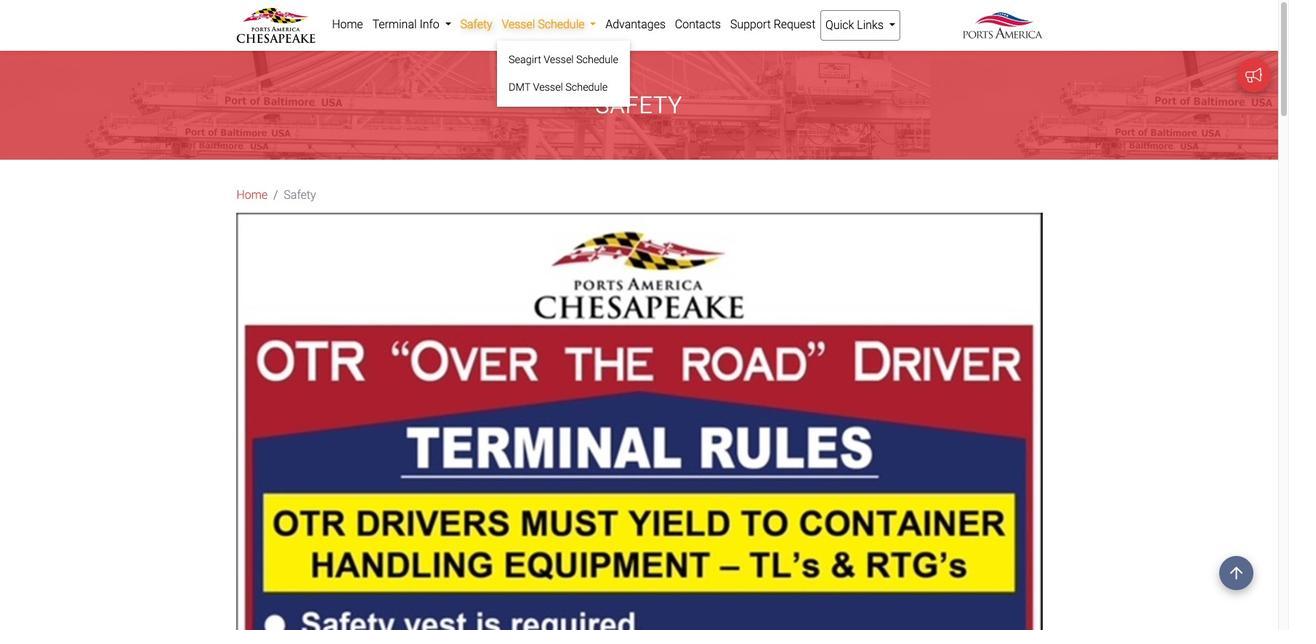 Task type: locate. For each thing, give the bounding box(es) containing it.
support request link
[[726, 10, 820, 39]]

contacts
[[675, 17, 721, 31]]

advantages
[[605, 17, 666, 31]]

schedule
[[538, 17, 585, 31], [576, 54, 618, 66], [566, 81, 608, 93]]

support request
[[730, 17, 816, 31]]

home
[[332, 17, 363, 31], [237, 188, 268, 202]]

0 horizontal spatial home link
[[237, 187, 268, 204]]

schedule for seagirt vessel schedule
[[576, 54, 618, 66]]

2 vertical spatial schedule
[[566, 81, 608, 93]]

safety link
[[456, 10, 497, 39]]

vessel schedule
[[502, 17, 587, 31]]

1 vertical spatial safety
[[595, 92, 683, 119]]

0 horizontal spatial home
[[237, 188, 268, 202]]

2 vertical spatial safety
[[284, 188, 316, 202]]

0 vertical spatial vessel
[[502, 17, 535, 31]]

2 vertical spatial vessel
[[533, 81, 563, 93]]

safety
[[460, 17, 492, 31], [595, 92, 683, 119], [284, 188, 316, 202]]

0 vertical spatial schedule
[[538, 17, 585, 31]]

support
[[730, 17, 771, 31]]

1 horizontal spatial safety
[[460, 17, 492, 31]]

schedule for dmt vessel schedule
[[566, 81, 608, 93]]

vessel inside 'link'
[[544, 54, 574, 66]]

terminal info
[[372, 17, 442, 31]]

home link
[[327, 10, 368, 39], [237, 187, 268, 204]]

vessel up seagirt
[[502, 17, 535, 31]]

schedule down seagirt vessel schedule 'link'
[[566, 81, 608, 93]]

contacts link
[[670, 10, 726, 39]]

info
[[420, 17, 439, 31]]

vessel for seagirt
[[544, 54, 574, 66]]

0 horizontal spatial safety
[[284, 188, 316, 202]]

vessel up "dmt vessel schedule"
[[544, 54, 574, 66]]

dmt vessel schedule link
[[503, 74, 624, 101]]

quick links link
[[820, 10, 901, 41]]

1 vertical spatial home link
[[237, 187, 268, 204]]

1 vertical spatial schedule
[[576, 54, 618, 66]]

0 vertical spatial home
[[332, 17, 363, 31]]

0 vertical spatial home link
[[327, 10, 368, 39]]

1 vertical spatial vessel
[[544, 54, 574, 66]]

schedule up seagirt vessel schedule
[[538, 17, 585, 31]]

schedule up dmt vessel schedule link
[[576, 54, 618, 66]]

vessel for dmt
[[533, 81, 563, 93]]

2 horizontal spatial safety
[[595, 92, 683, 119]]

vessel right dmt
[[533, 81, 563, 93]]

links
[[857, 18, 884, 32]]

schedule inside 'link'
[[576, 54, 618, 66]]

quick
[[826, 18, 854, 32]]

vessel
[[502, 17, 535, 31], [544, 54, 574, 66], [533, 81, 563, 93]]

1 vertical spatial home
[[237, 188, 268, 202]]

0 vertical spatial safety
[[460, 17, 492, 31]]



Task type: describe. For each thing, give the bounding box(es) containing it.
vessel schedule link
[[497, 10, 601, 39]]

dmt
[[509, 81, 531, 93]]

seagirt vessel schedule
[[509, 54, 618, 66]]

go to top image
[[1219, 557, 1253, 591]]

otr driver terminal rules image
[[236, 213, 1042, 631]]

dmt vessel schedule
[[509, 81, 608, 93]]

advantages link
[[601, 10, 670, 39]]

terminal
[[372, 17, 417, 31]]

terminal info link
[[368, 10, 456, 39]]

request
[[774, 17, 816, 31]]

quick links
[[826, 18, 886, 32]]

seagirt
[[509, 54, 541, 66]]

1 horizontal spatial home link
[[327, 10, 368, 39]]

seagirt vessel schedule link
[[503, 47, 624, 74]]

1 horizontal spatial home
[[332, 17, 363, 31]]



Task type: vqa. For each thing, say whether or not it's contained in the screenshot.
Seagirt
yes



